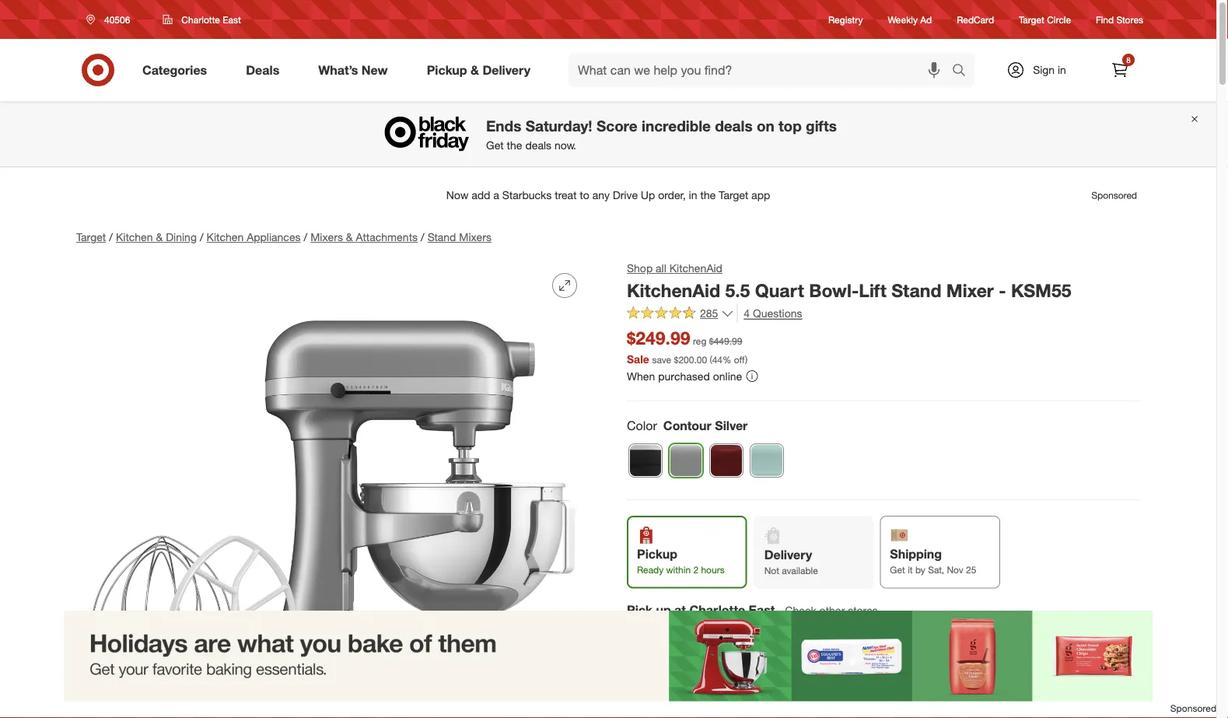 Task type: locate. For each thing, give the bounding box(es) containing it.
deals left the on
[[715, 117, 753, 135]]

pick up at charlotte east
[[627, 602, 775, 617]]

within
[[666, 564, 691, 576], [666, 626, 699, 641]]

&
[[471, 62, 479, 77], [156, 230, 163, 244], [346, 230, 353, 244]]

stand
[[428, 230, 456, 244], [892, 279, 942, 301]]

the left store
[[843, 626, 860, 641]]

target for target circle
[[1019, 14, 1045, 25]]

save
[[652, 354, 671, 365]]

sign in link
[[993, 53, 1091, 87]]

east up deals link
[[223, 14, 241, 25]]

reg
[[693, 335, 707, 347]]

200.00
[[679, 354, 707, 365]]

0 vertical spatial delivery
[[483, 62, 531, 77]]

1 horizontal spatial 2
[[702, 626, 709, 641]]

nov
[[947, 564, 964, 576]]

purchased
[[658, 369, 710, 383]]

ready
[[637, 564, 664, 576], [627, 626, 662, 641]]

shop
[[627, 261, 653, 275]]

target link
[[76, 230, 106, 244]]

3 / from the left
[[304, 230, 307, 244]]

/ right attachments
[[421, 230, 425, 244]]

available
[[782, 565, 818, 577]]

1 vertical spatial pickup
[[637, 546, 677, 561]]

advertisement region
[[64, 177, 1153, 214], [0, 611, 1217, 702]]

0 vertical spatial the
[[507, 138, 522, 152]]

ice image
[[751, 444, 783, 477]]

contour silver image
[[670, 444, 702, 477]]

ready up pick
[[637, 564, 664, 576]]

target left kitchen & dining link
[[76, 230, 106, 244]]

color
[[627, 418, 657, 433]]

1 vertical spatial the
[[843, 626, 860, 641]]

delivery inside 'delivery not available'
[[764, 547, 812, 562]]

0 horizontal spatial kitchen
[[116, 230, 153, 244]]

online
[[713, 369, 742, 383]]

pickup up up
[[637, 546, 677, 561]]

kitchenaid up 285 link
[[627, 279, 720, 301]]

$249.99
[[627, 327, 690, 349]]

charlotte
[[182, 14, 220, 25], [690, 602, 745, 617]]

get inside "shipping get it by sat, nov 25"
[[890, 564, 905, 576]]

to
[[849, 688, 861, 704]]

kitchenaid right the all
[[670, 261, 723, 275]]

1 vertical spatial 2
[[702, 626, 709, 641]]

get down ends
[[486, 138, 504, 152]]

incredible
[[642, 117, 711, 135]]

for
[[747, 626, 762, 641]]

0 horizontal spatial east
[[223, 14, 241, 25]]

delivery up available
[[764, 547, 812, 562]]

stores
[[848, 603, 878, 617]]

ready up 3
[[627, 626, 662, 641]]

cart
[[864, 688, 888, 704]]

sponsored
[[1171, 702, 1217, 714]]

2 within from the top
[[666, 626, 699, 641]]

1 horizontal spatial get
[[890, 564, 905, 576]]

weekly ad link
[[888, 13, 932, 26]]

0 vertical spatial within
[[666, 564, 691, 576]]

hours inside ready within 2 hours for pickup inside the store 3 left
[[712, 626, 744, 641]]

2 inside 'pickup ready within 2 hours'
[[693, 564, 699, 576]]

deals
[[715, 117, 753, 135], [525, 138, 552, 152]]

1 horizontal spatial charlotte
[[690, 602, 745, 617]]

/ right target link
[[109, 230, 113, 244]]

0 horizontal spatial mixers
[[311, 230, 343, 244]]

1 vertical spatial stand
[[892, 279, 942, 301]]

0 horizontal spatial charlotte
[[182, 14, 220, 25]]

deals link
[[233, 53, 299, 87]]

0 horizontal spatial stand
[[428, 230, 456, 244]]

stand mixers link
[[428, 230, 492, 244]]

kitchen
[[116, 230, 153, 244], [207, 230, 244, 244]]

pickup
[[766, 626, 803, 641]]

0 vertical spatial 2
[[693, 564, 699, 576]]

check
[[785, 603, 817, 617]]

0 vertical spatial get
[[486, 138, 504, 152]]

target
[[1019, 14, 1045, 25], [76, 230, 106, 244]]

0 vertical spatial target
[[1019, 14, 1045, 25]]

check other stores button
[[784, 602, 879, 619]]

0 vertical spatial kitchenaid
[[670, 261, 723, 275]]

stand right attachments
[[428, 230, 456, 244]]

0 vertical spatial pickup
[[427, 62, 467, 77]]

delivery up ends
[[483, 62, 531, 77]]

ready inside 'pickup ready within 2 hours'
[[637, 564, 664, 576]]

1 vertical spatial get
[[890, 564, 905, 576]]

0 horizontal spatial the
[[507, 138, 522, 152]]

pickup inside 'pickup ready within 2 hours'
[[637, 546, 677, 561]]

1 horizontal spatial target
[[1019, 14, 1045, 25]]

0 horizontal spatial pickup
[[427, 62, 467, 77]]

0 vertical spatial deals
[[715, 117, 753, 135]]

hours up pick up at charlotte east
[[701, 564, 725, 576]]

1 horizontal spatial kitchen
[[207, 230, 244, 244]]

1 vertical spatial east
[[749, 602, 775, 617]]

4 questions
[[744, 307, 802, 320]]

1 vertical spatial advertisement region
[[0, 611, 1217, 702]]

1 horizontal spatial stand
[[892, 279, 942, 301]]

pick
[[627, 602, 653, 617]]

mixers
[[311, 230, 343, 244], [459, 230, 492, 244]]

contour
[[663, 418, 712, 433]]

when
[[627, 369, 655, 383]]

charlotte inside dropdown button
[[182, 14, 220, 25]]

within inside ready within 2 hours for pickup inside the store 3 left
[[666, 626, 699, 641]]

target for target / kitchen & dining / kitchen appliances / mixers & attachments / stand mixers
[[76, 230, 106, 244]]

charlotte right at
[[690, 602, 745, 617]]

within up left
[[666, 626, 699, 641]]

the inside ends saturday! score incredible deals on top gifts get the deals now.
[[507, 138, 522, 152]]

0 vertical spatial east
[[223, 14, 241, 25]]

sale
[[627, 352, 649, 366]]

on
[[757, 117, 775, 135]]

ready within 2 hours for pickup inside the store 3 left
[[627, 626, 892, 659]]

target circle
[[1019, 14, 1071, 25]]

deals left now.
[[525, 138, 552, 152]]

0 horizontal spatial target
[[76, 230, 106, 244]]

charlotte up categories link
[[182, 14, 220, 25]]

0 vertical spatial hours
[[701, 564, 725, 576]]

2 horizontal spatial &
[[471, 62, 479, 77]]

1 mixers from the left
[[311, 230, 343, 244]]

color contour silver
[[627, 418, 748, 433]]

2 down pick up at charlotte east
[[702, 626, 709, 641]]

1 vertical spatial kitchenaid
[[627, 279, 720, 301]]

What can we help you find? suggestions appear below search field
[[569, 53, 956, 87]]

target left circle
[[1019, 14, 1045, 25]]

0 horizontal spatial delivery
[[483, 62, 531, 77]]

1 horizontal spatial east
[[749, 602, 775, 617]]

east
[[223, 14, 241, 25], [749, 602, 775, 617]]

1 within from the top
[[666, 564, 691, 576]]

ksm55
[[1011, 279, 1072, 301]]

1 horizontal spatial deals
[[715, 117, 753, 135]]

kitchen right dining
[[207, 230, 244, 244]]

kitchen & dining link
[[116, 230, 197, 244]]

1 vertical spatial delivery
[[764, 547, 812, 562]]

charlotte east
[[182, 14, 241, 25]]

check other stores
[[785, 603, 878, 617]]

1 vertical spatial within
[[666, 626, 699, 641]]

0 horizontal spatial deals
[[525, 138, 552, 152]]

2
[[693, 564, 699, 576], [702, 626, 709, 641]]

circle
[[1047, 14, 1071, 25]]

the down ends
[[507, 138, 522, 152]]

1 horizontal spatial pickup
[[637, 546, 677, 561]]

/
[[109, 230, 113, 244], [200, 230, 203, 244], [304, 230, 307, 244], [421, 230, 425, 244]]

1 vertical spatial target
[[76, 230, 106, 244]]

pickup & delivery
[[427, 62, 531, 77]]

off
[[734, 354, 745, 365]]

hours down charlotte east button
[[712, 626, 744, 641]]

285 link
[[627, 305, 734, 324]]

0 vertical spatial charlotte
[[182, 14, 220, 25]]

inside
[[806, 626, 839, 641]]

store
[[864, 626, 892, 641]]

east up for
[[749, 602, 775, 617]]

2 / from the left
[[200, 230, 203, 244]]

1 horizontal spatial delivery
[[764, 547, 812, 562]]

get left it
[[890, 564, 905, 576]]

by
[[916, 564, 926, 576]]

categories
[[142, 62, 207, 77]]

1 horizontal spatial the
[[843, 626, 860, 641]]

1 kitchen from the left
[[116, 230, 153, 244]]

0 horizontal spatial get
[[486, 138, 504, 152]]

search button
[[945, 53, 983, 90]]

1 horizontal spatial mixers
[[459, 230, 492, 244]]

pickup right new
[[427, 62, 467, 77]]

kitchen right target link
[[116, 230, 153, 244]]

saturday!
[[526, 117, 592, 135]]

the
[[507, 138, 522, 152], [843, 626, 860, 641]]

within up at
[[666, 564, 691, 576]]

4
[[744, 307, 750, 320]]

kitchen appliances link
[[207, 230, 301, 244]]

kitchenaid
[[670, 261, 723, 275], [627, 279, 720, 301]]

/ right dining
[[200, 230, 203, 244]]

0 horizontal spatial 2
[[693, 564, 699, 576]]

stand right lift on the top right of page
[[892, 279, 942, 301]]

1 vertical spatial deals
[[525, 138, 552, 152]]

sign
[[1033, 63, 1055, 77]]

when purchased online
[[627, 369, 742, 383]]

1 vertical spatial charlotte
[[690, 602, 745, 617]]

1 vertical spatial hours
[[712, 626, 744, 641]]

2 up pick up at charlotte east
[[693, 564, 699, 576]]

attachments
[[356, 230, 418, 244]]

/ right appliances
[[304, 230, 307, 244]]

1 vertical spatial ready
[[627, 626, 662, 641]]

0 vertical spatial ready
[[637, 564, 664, 576]]



Task type: describe. For each thing, give the bounding box(es) containing it.
1 / from the left
[[109, 230, 113, 244]]

deals
[[246, 62, 279, 77]]

2 mixers from the left
[[459, 230, 492, 244]]

44
[[712, 354, 723, 365]]

at
[[675, 602, 686, 617]]

empire red image
[[710, 444, 743, 477]]

mixers & attachments link
[[311, 230, 418, 244]]

3
[[656, 644, 663, 659]]

what's new link
[[305, 53, 407, 87]]

what's
[[318, 62, 358, 77]]

%
[[723, 354, 732, 365]]

charlotte east button
[[153, 5, 251, 33]]

shipping
[[890, 546, 942, 561]]

sign in
[[1033, 63, 1066, 77]]

2 kitchen from the left
[[207, 230, 244, 244]]

add
[[822, 688, 845, 704]]

dining
[[166, 230, 197, 244]]

$449.99
[[709, 335, 742, 347]]

$249.99 reg $449.99 sale save $ 200.00 ( 44 % off )
[[627, 327, 748, 366]]

stores
[[1117, 14, 1144, 25]]

pickup for ready
[[637, 546, 677, 561]]

redcard
[[957, 14, 994, 25]]

ends saturday! score incredible deals on top gifts get the deals now.
[[486, 117, 837, 152]]

ends
[[486, 117, 522, 135]]

weekly
[[888, 14, 918, 25]]

shipping get it by sat, nov 25
[[890, 546, 977, 576]]

8 link
[[1103, 53, 1137, 87]]

the inside ready within 2 hours for pickup inside the store 3 left
[[843, 626, 860, 641]]

questions
[[753, 307, 802, 320]]

left
[[666, 644, 684, 659]]

appliances
[[247, 230, 301, 244]]

add to cart
[[822, 688, 888, 704]]

5.5
[[725, 279, 750, 301]]

target / kitchen & dining / kitchen appliances / mixers & attachments / stand mixers
[[76, 230, 492, 244]]

within inside 'pickup ready within 2 hours'
[[666, 564, 691, 576]]

find stores
[[1096, 14, 1144, 25]]

bowl-
[[809, 279, 859, 301]]

4 / from the left
[[421, 230, 425, 244]]

1 horizontal spatial &
[[346, 230, 353, 244]]

40506
[[104, 14, 130, 25]]

40506 button
[[76, 5, 147, 33]]

score
[[597, 117, 638, 135]]

ready inside ready within 2 hours for pickup inside the store 3 left
[[627, 626, 662, 641]]

categories link
[[129, 53, 227, 87]]

285
[[700, 307, 718, 320]]

pickup for &
[[427, 62, 467, 77]]

0 horizontal spatial &
[[156, 230, 163, 244]]

delivery not available
[[764, 547, 818, 577]]

sat,
[[928, 564, 944, 576]]

silver
[[715, 418, 748, 433]]

delivery inside 'pickup & delivery' link
[[483, 62, 531, 77]]

add to cart button
[[710, 679, 1000, 713]]

gifts
[[806, 117, 837, 135]]

search
[[945, 64, 983, 79]]

0 vertical spatial advertisement region
[[64, 177, 1153, 214]]

pickup ready within 2 hours
[[637, 546, 725, 576]]

$
[[674, 354, 679, 365]]

up
[[656, 602, 671, 617]]

other
[[820, 603, 845, 617]]

all
[[656, 261, 667, 275]]

redcard link
[[957, 13, 994, 26]]

what's new
[[318, 62, 388, 77]]

new
[[362, 62, 388, 77]]

mixer
[[947, 279, 994, 301]]

(
[[710, 354, 712, 365]]

2 inside ready within 2 hours for pickup inside the store 3 left
[[702, 626, 709, 641]]

not
[[764, 565, 779, 577]]

registry
[[829, 14, 863, 25]]

8
[[1127, 55, 1131, 65]]

)
[[745, 354, 748, 365]]

black matte image
[[629, 444, 662, 477]]

quart
[[755, 279, 804, 301]]

4 questions link
[[737, 305, 802, 323]]

kitchenaid 5.5 quart bowl-lift stand mixer - ksm55, 1 of 9 image
[[76, 261, 590, 718]]

find stores link
[[1096, 13, 1144, 26]]

-
[[999, 279, 1006, 301]]

get inside ends saturday! score incredible deals on top gifts get the deals now.
[[486, 138, 504, 152]]

it
[[908, 564, 913, 576]]

hours inside 'pickup ready within 2 hours'
[[701, 564, 725, 576]]

shop all kitchenaid kitchenaid 5.5 quart bowl-lift stand mixer - ksm55
[[627, 261, 1072, 301]]

registry link
[[829, 13, 863, 26]]

0 vertical spatial stand
[[428, 230, 456, 244]]

east inside dropdown button
[[223, 14, 241, 25]]

pickup & delivery link
[[414, 53, 550, 87]]

stand inside shop all kitchenaid kitchenaid 5.5 quart bowl-lift stand mixer - ksm55
[[892, 279, 942, 301]]

charlotte east button
[[690, 601, 775, 619]]



Task type: vqa. For each thing, say whether or not it's contained in the screenshot.
DEALS "dialog" at the right
no



